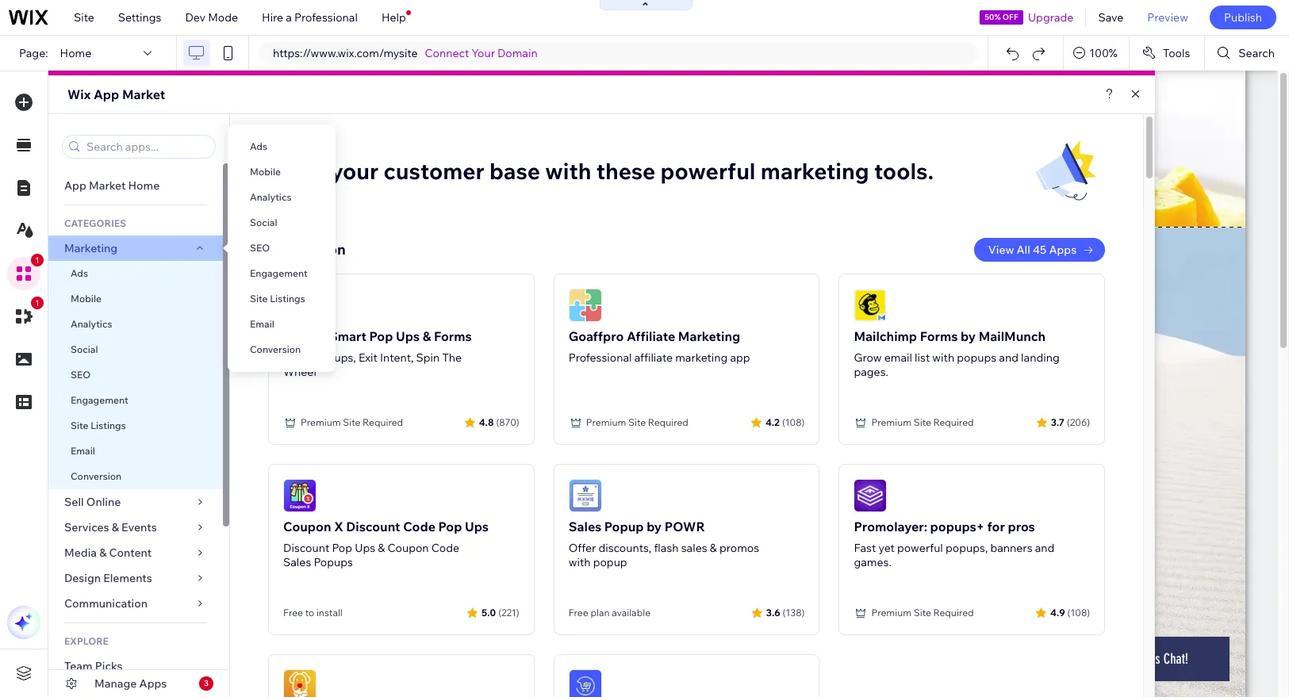 Task type: describe. For each thing, give the bounding box(es) containing it.
conversion link for site listings link to the top
[[228, 337, 336, 363]]

ads link for the bottom site listings link
[[48, 261, 223, 287]]

4.9 (108)
[[1051, 607, 1091, 619]]

ads link for site listings link to the top
[[228, 134, 336, 160]]

categories
[[64, 217, 126, 229]]

discounts,
[[599, 541, 652, 556]]

popups
[[314, 556, 353, 570]]

services & events
[[64, 521, 157, 535]]

& inside sales popup by powr offer discounts, flash sales & promos with popup
[[710, 541, 717, 556]]

preview button
[[1136, 0, 1201, 35]]

install
[[317, 607, 343, 619]]

hire
[[262, 10, 283, 25]]

off
[[1003, 12, 1019, 22]]

site left poptin: smart pop ups & forms logo
[[250, 293, 268, 305]]

marketing inside goaffpro affiliate marketing professional affiliate marketing app
[[678, 329, 741, 344]]

sales
[[682, 541, 708, 556]]

popup
[[605, 519, 644, 535]]

free for coupon x discount code pop ups
[[283, 607, 303, 619]]

0 vertical spatial market
[[122, 87, 165, 102]]

premium site required for forms
[[872, 417, 974, 429]]

wix
[[67, 87, 91, 102]]

dev mode
[[185, 10, 238, 25]]

forms inside mailchimp forms by mailmunch grow email list with popups and landing pages.
[[920, 329, 958, 344]]

seo for 'seo' link corresponding to site listings link to the top
[[250, 242, 270, 254]]

save button
[[1087, 0, 1136, 35]]

design elements link
[[48, 566, 223, 591]]

Search apps... field
[[82, 136, 210, 158]]

poptin: smart pop ups & forms logo image
[[283, 289, 317, 322]]

marketing for marketing
[[64, 241, 118, 256]]

view all 45 apps link
[[975, 238, 1106, 262]]

premium for poptin:
[[301, 417, 341, 429]]

affiliate
[[635, 351, 673, 365]]

1 vertical spatial apps
[[139, 677, 167, 691]]

domain
[[498, 46, 538, 60]]

search button
[[1206, 36, 1290, 71]]

premium for goaffpro
[[586, 417, 626, 429]]

1 vertical spatial site listings link
[[48, 414, 223, 439]]

powerful inside 'promolayer: popups+ for pros fast yet powerful popups, banners and games.'
[[898, 541, 944, 556]]

& inside poptin: smart pop ups & forms email popups, exit intent, spin the wheel
[[423, 329, 431, 344]]

services
[[64, 521, 109, 535]]

app
[[731, 351, 751, 365]]

spin
[[416, 351, 440, 365]]

0 vertical spatial professional
[[294, 10, 358, 25]]

conversion for site listings link to the top
[[250, 344, 301, 356]]

0 vertical spatial coupon
[[283, 519, 331, 535]]

grow inside mailchimp forms by mailmunch grow email list with popups and landing pages.
[[854, 351, 882, 365]]

base
[[490, 157, 540, 185]]

mailchimp
[[854, 329, 918, 344]]

promos
[[720, 541, 760, 556]]

flash
[[654, 541, 679, 556]]

team picks link
[[48, 654, 223, 679]]

hire a professional
[[262, 10, 358, 25]]

free to install
[[283, 607, 343, 619]]

1 horizontal spatial home
[[128, 179, 160, 193]]

3.7
[[1051, 416, 1065, 428]]

with inside the marketing grow your customer base with these powerful marketing tools.
[[545, 157, 592, 185]]

0 vertical spatial home
[[60, 46, 92, 60]]

1 vertical spatial market
[[89, 179, 126, 193]]

popups,
[[946, 541, 988, 556]]

0 vertical spatial code
[[403, 519, 436, 535]]

site down 'promolayer: popups+ for pros fast yet powerful popups, banners and games.'
[[914, 607, 932, 619]]

dev
[[185, 10, 206, 25]]

marketing inside the marketing grow your customer base with these powerful marketing tools.
[[761, 157, 870, 185]]

social link for analytics link related to mobile link associated with ads link for site listings link to the top
[[228, 210, 336, 236]]

manage
[[94, 677, 137, 691]]

mobile link for ads link corresponding to the bottom site listings link
[[48, 287, 223, 312]]

promolayer:
[[854, 519, 928, 535]]

free plan available
[[569, 607, 651, 619]]

premium site required for popups+
[[872, 607, 974, 619]]

media & content link
[[48, 541, 223, 566]]

and for mailmunch
[[1000, 351, 1019, 365]]

media
[[64, 546, 97, 560]]

2 1 from the top
[[35, 298, 40, 308]]

https://www.wix.com/mysite
[[273, 46, 418, 60]]

grow inside the marketing grow your customer base with these powerful marketing tools.
[[268, 157, 326, 185]]

settings
[[118, 10, 161, 25]]

engagement for site listings link to the top engagement link
[[250, 267, 308, 279]]

seo link for site listings link to the top
[[228, 236, 336, 261]]

(108) for goaffpro affiliate marketing
[[783, 416, 805, 428]]

wheel
[[283, 365, 317, 379]]

picks
[[95, 660, 123, 674]]

2 vertical spatial ups
[[355, 541, 375, 556]]

listings for the bottom site listings link
[[91, 420, 126, 432]]

seo link for the bottom site listings link
[[48, 363, 223, 388]]

sales popup by powr logo image
[[569, 479, 602, 513]]

for
[[988, 519, 1005, 535]]

(221)
[[499, 607, 520, 619]]

intent,
[[380, 351, 414, 365]]

premium site required for affiliate
[[586, 417, 689, 429]]

ups inside poptin: smart pop ups & forms email popups, exit intent, spin the wheel
[[396, 329, 420, 344]]

sales inside sales popup by powr offer discounts, flash sales & promos with popup
[[569, 519, 602, 535]]

mobile for ads link corresponding to the bottom site listings link
[[71, 293, 102, 305]]

listings for site listings link to the top
[[270, 293, 305, 305]]

promolayer: popups+ for pros fast yet powerful popups, banners and games.
[[854, 519, 1055, 570]]

email for engagement link associated with the bottom site listings link
[[71, 445, 95, 457]]

tools
[[1163, 46, 1191, 60]]

offer
[[569, 541, 596, 556]]

by for forms
[[961, 329, 976, 344]]

1 vertical spatial code
[[432, 541, 460, 556]]

poptin:
[[283, 329, 327, 344]]

marketing for marketing grow your customer base with these powerful marketing tools.
[[268, 133, 337, 152]]

a
[[286, 10, 292, 25]]

popups+
[[931, 519, 985, 535]]

plan
[[591, 607, 610, 619]]

design
[[64, 571, 101, 586]]

4.8
[[479, 416, 494, 428]]

5.0
[[482, 607, 496, 619]]

1 horizontal spatial apps
[[1050, 243, 1077, 257]]

(138)
[[783, 607, 805, 619]]

2 horizontal spatial ups
[[465, 519, 489, 535]]

premium site required for smart
[[301, 417, 403, 429]]

pop inside poptin: smart pop ups & forms email popups, exit intent, spin the wheel
[[369, 329, 393, 344]]

engagement link for the bottom site listings link
[[48, 388, 223, 414]]

mobile for ads link for site listings link to the top
[[250, 166, 281, 178]]

landing
[[1022, 351, 1060, 365]]

sales popup by powr offer discounts, flash sales & promos with popup
[[569, 519, 760, 570]]

popups
[[957, 351, 997, 365]]

exit
[[359, 351, 378, 365]]

search
[[1239, 46, 1276, 60]]

social link for analytics link for mobile link associated with ads link corresponding to the bottom site listings link
[[48, 337, 223, 363]]

email
[[885, 351, 913, 365]]

& left events
[[112, 521, 119, 535]]

simple push notifications logo image
[[283, 670, 317, 698]]

analytics for site listings link to the top
[[250, 191, 292, 203]]

required for email
[[934, 417, 974, 429]]

professional inside goaffpro affiliate marketing professional affiliate marketing app
[[569, 351, 632, 365]]

forms inside poptin: smart pop ups & forms email popups, exit intent, spin the wheel
[[434, 329, 472, 344]]

by for popup
[[647, 519, 662, 535]]

publish
[[1225, 10, 1263, 25]]

help
[[382, 10, 406, 25]]

0 vertical spatial app
[[94, 87, 119, 102]]

coupon x discount code pop ups discount pop ups & coupon code sales popups
[[283, 519, 489, 570]]

https://www.wix.com/mysite connect your domain
[[273, 46, 538, 60]]

site down "exit"
[[343, 417, 361, 429]]

45
[[1033, 243, 1047, 257]]

0 horizontal spatial pop
[[332, 541, 352, 556]]

affiliate
[[627, 329, 676, 344]]

marketing link
[[48, 236, 223, 261]]

0 vertical spatial conversion
[[268, 240, 346, 259]]

4.8 (870)
[[479, 416, 520, 428]]

pages.
[[854, 365, 889, 379]]

x
[[334, 519, 343, 535]]

powerful inside the marketing grow your customer base with these powerful marketing tools.
[[661, 157, 756, 185]]

3.6 (138)
[[766, 607, 805, 619]]

social for social link corresponding to analytics link for mobile link associated with ads link corresponding to the bottom site listings link
[[71, 344, 98, 356]]

ads for ads link for site listings link to the top
[[250, 140, 267, 152]]

1 vertical spatial discount
[[283, 541, 330, 556]]

manage apps
[[94, 677, 167, 691]]

sell
[[64, 495, 84, 510]]

view
[[989, 243, 1015, 257]]



Task type: vqa. For each thing, say whether or not it's contained in the screenshot.


Task type: locate. For each thing, give the bounding box(es) containing it.
app up categories
[[64, 179, 86, 193]]

0 vertical spatial site listings link
[[228, 287, 336, 312]]

with inside mailchimp forms by mailmunch grow email list with popups and landing pages.
[[933, 351, 955, 365]]

email link up sell online link on the left bottom of the page
[[48, 439, 223, 464]]

elements
[[103, 571, 152, 586]]

social for social link associated with analytics link related to mobile link associated with ads link for site listings link to the top
[[250, 217, 277, 229]]

discount
[[346, 519, 400, 535], [283, 541, 330, 556]]

with right base
[[545, 157, 592, 185]]

1 vertical spatial ups
[[465, 519, 489, 535]]

save
[[1099, 10, 1124, 25]]

marketing inside the marketing grow your customer base with these powerful marketing tools.
[[268, 133, 337, 152]]

conversion up wheel
[[250, 344, 301, 356]]

view all 45 apps
[[989, 243, 1077, 257]]

2 vertical spatial conversion
[[71, 471, 122, 483]]

and inside mailchimp forms by mailmunch grow email list with popups and landing pages.
[[1000, 351, 1019, 365]]

by
[[961, 329, 976, 344], [647, 519, 662, 535]]

analytics for the bottom site listings link
[[71, 318, 112, 330]]

1 vertical spatial conversion link
[[48, 464, 223, 490]]

0 vertical spatial by
[[961, 329, 976, 344]]

site listings link up sell online link on the left bottom of the page
[[48, 414, 223, 439]]

analytics link
[[228, 185, 336, 210], [48, 312, 223, 337]]

4.2 (108)
[[766, 416, 805, 428]]

marketing down categories
[[64, 241, 118, 256]]

1 vertical spatial analytics
[[71, 318, 112, 330]]

1 1 button from the top
[[7, 254, 44, 291]]

1 horizontal spatial powerful
[[898, 541, 944, 556]]

grow left your
[[268, 157, 326, 185]]

required for marketing
[[648, 417, 689, 429]]

1 horizontal spatial app
[[94, 87, 119, 102]]

premium down wheel
[[301, 417, 341, 429]]

4.2
[[766, 416, 780, 428]]

site down affiliate
[[629, 417, 646, 429]]

site left settings
[[74, 10, 94, 25]]

cart recovery logo image
[[569, 670, 602, 698]]

engagement for engagement link associated with the bottom site listings link
[[71, 394, 128, 406]]

1 vertical spatial mobile link
[[48, 287, 223, 312]]

1 vertical spatial pop
[[439, 519, 462, 535]]

required down popups,
[[934, 607, 974, 619]]

premium site required
[[301, 417, 403, 429], [586, 417, 689, 429], [872, 417, 974, 429], [872, 607, 974, 619]]

1 horizontal spatial ups
[[396, 329, 420, 344]]

marketing
[[268, 133, 337, 152], [64, 241, 118, 256], [678, 329, 741, 344]]

conversion up sell online
[[71, 471, 122, 483]]

conversion link up wheel
[[228, 337, 336, 363]]

seo for 'seo' link related to the bottom site listings link
[[71, 369, 91, 381]]

list
[[915, 351, 930, 365]]

conversion for the bottom site listings link
[[71, 471, 122, 483]]

&
[[423, 329, 431, 344], [112, 521, 119, 535], [378, 541, 385, 556], [710, 541, 717, 556], [99, 546, 107, 560]]

email link up wheel
[[228, 312, 336, 337]]

and down mailmunch
[[1000, 351, 1019, 365]]

pros
[[1008, 519, 1036, 535]]

0 vertical spatial ads link
[[228, 134, 336, 160]]

required for forms
[[363, 417, 403, 429]]

required down affiliate
[[648, 417, 689, 429]]

yet
[[879, 541, 895, 556]]

wix app market
[[67, 87, 165, 102]]

0 vertical spatial engagement link
[[228, 261, 336, 287]]

1 vertical spatial by
[[647, 519, 662, 535]]

available
[[612, 607, 651, 619]]

1 vertical spatial professional
[[569, 351, 632, 365]]

0 horizontal spatial apps
[[139, 677, 167, 691]]

coupon x discount code pop ups logo image
[[283, 479, 317, 513]]

1 horizontal spatial marketing
[[761, 157, 870, 185]]

premium down 'pages.'
[[872, 417, 912, 429]]

1 horizontal spatial by
[[961, 329, 976, 344]]

mailmunch
[[979, 329, 1046, 344]]

(870)
[[496, 416, 520, 428]]

listings up online
[[91, 420, 126, 432]]

discount down coupon x discount code pop ups logo
[[283, 541, 330, 556]]

0 vertical spatial email
[[250, 318, 275, 330]]

required
[[363, 417, 403, 429], [648, 417, 689, 429], [934, 417, 974, 429], [934, 607, 974, 619]]

1 forms from the left
[[434, 329, 472, 344]]

1 horizontal spatial ads link
[[228, 134, 336, 160]]

with inside sales popup by powr offer discounts, flash sales & promos with popup
[[569, 556, 591, 570]]

banners
[[991, 541, 1033, 556]]

0 horizontal spatial analytics link
[[48, 312, 223, 337]]

with
[[545, 157, 592, 185], [933, 351, 955, 365], [569, 556, 591, 570]]

grow
[[268, 157, 326, 185], [854, 351, 882, 365]]

1 vertical spatial grow
[[854, 351, 882, 365]]

with left popup
[[569, 556, 591, 570]]

1 horizontal spatial mobile link
[[228, 160, 336, 185]]

0 vertical spatial discount
[[346, 519, 400, 535]]

coupon right popups
[[388, 541, 429, 556]]

engagement link for site listings link to the top
[[228, 261, 336, 287]]

email inside poptin: smart pop ups & forms email popups, exit intent, spin the wheel
[[283, 351, 312, 365]]

app right wix
[[94, 87, 119, 102]]

0 horizontal spatial marketing
[[64, 241, 118, 256]]

sales up offer
[[569, 519, 602, 535]]

team picks
[[64, 660, 123, 674]]

home down search apps... field
[[128, 179, 160, 193]]

free left the to
[[283, 607, 303, 619]]

1 vertical spatial mobile
[[71, 293, 102, 305]]

marketing
[[761, 157, 870, 185], [676, 351, 728, 365]]

by inside mailchimp forms by mailmunch grow email list with popups and landing pages.
[[961, 329, 976, 344]]

0 horizontal spatial home
[[60, 46, 92, 60]]

1 horizontal spatial analytics link
[[228, 185, 336, 210]]

by up flash
[[647, 519, 662, 535]]

1 horizontal spatial ads
[[250, 140, 267, 152]]

conversion
[[268, 240, 346, 259], [250, 344, 301, 356], [71, 471, 122, 483]]

1 horizontal spatial site listings
[[250, 293, 305, 305]]

professional down goaffpro
[[569, 351, 632, 365]]

1 vertical spatial home
[[128, 179, 160, 193]]

email down poptin:
[[283, 351, 312, 365]]

2 horizontal spatial email
[[283, 351, 312, 365]]

0 vertical spatial conversion link
[[228, 337, 336, 363]]

grow down the mailchimp
[[854, 351, 882, 365]]

1 horizontal spatial seo
[[250, 242, 270, 254]]

coupon left x
[[283, 519, 331, 535]]

0 horizontal spatial engagement
[[71, 394, 128, 406]]

free
[[283, 607, 303, 619], [569, 607, 589, 619]]

1 horizontal spatial social
[[250, 217, 277, 229]]

0 horizontal spatial mobile link
[[48, 287, 223, 312]]

goaffpro affiliate marketing professional affiliate marketing app
[[569, 329, 751, 365]]

0 vertical spatial ads
[[250, 140, 267, 152]]

the
[[442, 351, 462, 365]]

premium down the games.
[[872, 607, 912, 619]]

1 horizontal spatial grow
[[854, 351, 882, 365]]

premium site required down the games.
[[872, 607, 974, 619]]

site listings for the bottom site listings link
[[71, 420, 126, 432]]

0 vertical spatial social
[[250, 217, 277, 229]]

& inside coupon x discount code pop ups discount pop ups & coupon code sales popups
[[378, 541, 385, 556]]

site listings up poptin:
[[250, 293, 305, 305]]

0 horizontal spatial ups
[[355, 541, 375, 556]]

upgrade
[[1029, 10, 1074, 25]]

goaffpro
[[569, 329, 624, 344]]

marketing up app
[[678, 329, 741, 344]]

0 horizontal spatial free
[[283, 607, 303, 619]]

site up sell
[[71, 420, 88, 432]]

mobile link
[[228, 160, 336, 185], [48, 287, 223, 312]]

0 horizontal spatial sales
[[283, 556, 311, 570]]

these
[[597, 157, 656, 185]]

app market home link
[[48, 173, 223, 198]]

0 vertical spatial powerful
[[661, 157, 756, 185]]

1 vertical spatial 1 button
[[7, 297, 44, 333]]

marketing up your
[[268, 133, 337, 152]]

site down list
[[914, 417, 932, 429]]

conversion link
[[228, 337, 336, 363], [48, 464, 223, 490]]

2 vertical spatial email
[[71, 445, 95, 457]]

goaffpro affiliate marketing logo image
[[569, 289, 602, 322]]

1 horizontal spatial marketing
[[268, 133, 337, 152]]

forms up list
[[920, 329, 958, 344]]

with right list
[[933, 351, 955, 365]]

0 horizontal spatial listings
[[91, 420, 126, 432]]

apps right 45
[[1050, 243, 1077, 257]]

site listings link up poptin:
[[228, 287, 336, 312]]

1 horizontal spatial listings
[[270, 293, 305, 305]]

0 vertical spatial email link
[[228, 312, 336, 337]]

email link for the bottom site listings link
[[48, 439, 223, 464]]

engagement link
[[228, 261, 336, 287], [48, 388, 223, 414]]

1 vertical spatial coupon
[[388, 541, 429, 556]]

premium for promolayer:
[[872, 607, 912, 619]]

your
[[331, 157, 379, 185]]

premium for mailchimp
[[872, 417, 912, 429]]

0 horizontal spatial marketing
[[676, 351, 728, 365]]

premium up sales popup by powr logo at the bottom left
[[586, 417, 626, 429]]

popup
[[593, 556, 628, 570]]

services & events link
[[48, 515, 223, 541]]

1 horizontal spatial and
[[1036, 541, 1055, 556]]

1 vertical spatial app
[[64, 179, 86, 193]]

0 vertical spatial seo
[[250, 242, 270, 254]]

premium site required down affiliate
[[586, 417, 689, 429]]

0 vertical spatial mobile link
[[228, 160, 336, 185]]

3.6
[[766, 607, 781, 619]]

online
[[86, 495, 121, 510]]

0 vertical spatial ups
[[396, 329, 420, 344]]

explore
[[64, 636, 109, 648]]

2 horizontal spatial marketing
[[678, 329, 741, 344]]

(108)
[[783, 416, 805, 428], [1068, 607, 1091, 619]]

team
[[64, 660, 93, 674]]

1 horizontal spatial email link
[[228, 312, 336, 337]]

1 vertical spatial engagement
[[71, 394, 128, 406]]

0 horizontal spatial app
[[64, 179, 86, 193]]

market up categories
[[89, 179, 126, 193]]

promolayer: popups+ for pros logo image
[[854, 479, 888, 513]]

1 horizontal spatial forms
[[920, 329, 958, 344]]

professional
[[294, 10, 358, 25], [569, 351, 632, 365]]

smart
[[329, 329, 367, 344]]

1 vertical spatial sales
[[283, 556, 311, 570]]

required for yet
[[934, 607, 974, 619]]

1 vertical spatial listings
[[91, 420, 126, 432]]

market
[[122, 87, 165, 102], [89, 179, 126, 193]]

forms up the
[[434, 329, 472, 344]]

1 vertical spatial social
[[71, 344, 98, 356]]

& right popups
[[378, 541, 385, 556]]

1 vertical spatial 1
[[35, 298, 40, 308]]

site listings for site listings link to the top
[[250, 293, 305, 305]]

site listings
[[250, 293, 305, 305], [71, 420, 126, 432]]

100%
[[1090, 46, 1118, 60]]

poptin: smart pop ups & forms email popups, exit intent, spin the wheel
[[283, 329, 472, 379]]

& up spin
[[423, 329, 431, 344]]

sales left popups
[[283, 556, 311, 570]]

fast
[[854, 541, 876, 556]]

connect
[[425, 46, 469, 60]]

and
[[1000, 351, 1019, 365], [1036, 541, 1055, 556]]

0 vertical spatial site listings
[[250, 293, 305, 305]]

popups,
[[314, 351, 356, 365]]

email up sell
[[71, 445, 95, 457]]

1 vertical spatial email
[[283, 351, 312, 365]]

2 forms from the left
[[920, 329, 958, 344]]

conversion link for the bottom site listings link
[[48, 464, 223, 490]]

by inside sales popup by powr offer discounts, flash sales & promos with popup
[[647, 519, 662, 535]]

discount right x
[[346, 519, 400, 535]]

site listings link
[[228, 287, 336, 312], [48, 414, 223, 439]]

code
[[403, 519, 436, 535], [432, 541, 460, 556]]

required down intent,
[[363, 417, 403, 429]]

free left the plan
[[569, 607, 589, 619]]

free for sales popup by powr
[[569, 607, 589, 619]]

1 horizontal spatial discount
[[346, 519, 400, 535]]

design elements
[[64, 571, 152, 586]]

games.
[[854, 556, 892, 570]]

premium
[[301, 417, 341, 429], [586, 417, 626, 429], [872, 417, 912, 429], [872, 607, 912, 619]]

0 vertical spatial analytics
[[250, 191, 292, 203]]

1 horizontal spatial mobile
[[250, 166, 281, 178]]

analytics
[[250, 191, 292, 203], [71, 318, 112, 330]]

(108) right "4.2"
[[783, 416, 805, 428]]

marketing grow your customer base with these powerful marketing tools.
[[268, 133, 934, 185]]

mobile link for ads link for site listings link to the top
[[228, 160, 336, 185]]

1 horizontal spatial site listings link
[[228, 287, 336, 312]]

1 vertical spatial ads
[[71, 267, 88, 279]]

mailchimp forms by mailmunch logo image
[[854, 289, 888, 322]]

0 horizontal spatial engagement link
[[48, 388, 223, 414]]

and down pros
[[1036, 541, 1055, 556]]

sales
[[569, 519, 602, 535], [283, 556, 311, 570]]

required down popups
[[934, 417, 974, 429]]

0 horizontal spatial email
[[71, 445, 95, 457]]

by up popups
[[961, 329, 976, 344]]

ads for ads link corresponding to the bottom site listings link
[[71, 267, 88, 279]]

ads link
[[228, 134, 336, 160], [48, 261, 223, 287]]

analytics link for mobile link associated with ads link for site listings link to the top
[[228, 185, 336, 210]]

and for pros
[[1036, 541, 1055, 556]]

communication
[[64, 597, 150, 611]]

2 vertical spatial pop
[[332, 541, 352, 556]]

0 vertical spatial mobile
[[250, 166, 281, 178]]

1 free from the left
[[283, 607, 303, 619]]

1 horizontal spatial (108)
[[1068, 607, 1091, 619]]

(108) for promolayer: popups+ for pros
[[1068, 607, 1091, 619]]

2 free from the left
[[569, 607, 589, 619]]

app market home
[[64, 179, 160, 193]]

home up wix
[[60, 46, 92, 60]]

tools.
[[875, 157, 934, 185]]

email left poptin: smart pop ups & forms logo
[[250, 318, 275, 330]]

1 horizontal spatial analytics
[[250, 191, 292, 203]]

premium site required down list
[[872, 417, 974, 429]]

apps right manage
[[139, 677, 167, 691]]

site listings up online
[[71, 420, 126, 432]]

0 vertical spatial (108)
[[783, 416, 805, 428]]

1 1 from the top
[[35, 256, 40, 265]]

preview
[[1148, 10, 1189, 25]]

0 vertical spatial social link
[[228, 210, 336, 236]]

1 vertical spatial email link
[[48, 439, 223, 464]]

& right media at the bottom left
[[99, 546, 107, 560]]

email for site listings link to the top engagement link
[[250, 318, 275, 330]]

50%
[[985, 12, 1001, 22]]

1 vertical spatial marketing
[[64, 241, 118, 256]]

listings up poptin:
[[270, 293, 305, 305]]

media & content
[[64, 546, 152, 560]]

100% button
[[1065, 36, 1129, 71]]

& right sales
[[710, 541, 717, 556]]

(206)
[[1067, 416, 1091, 428]]

conversion link up online
[[48, 464, 223, 490]]

0 horizontal spatial discount
[[283, 541, 330, 556]]

professional right a
[[294, 10, 358, 25]]

2 1 button from the top
[[7, 297, 44, 333]]

and inside 'promolayer: popups+ for pros fast yet powerful popups, banners and games.'
[[1036, 541, 1055, 556]]

communication link
[[48, 591, 223, 617]]

0 horizontal spatial (108)
[[783, 416, 805, 428]]

0 horizontal spatial by
[[647, 519, 662, 535]]

mobile
[[250, 166, 281, 178], [71, 293, 102, 305]]

marketing inside goaffpro affiliate marketing professional affiliate marketing app
[[676, 351, 728, 365]]

analytics link for mobile link associated with ads link corresponding to the bottom site listings link
[[48, 312, 223, 337]]

(108) right 4.9
[[1068, 607, 1091, 619]]

0 vertical spatial sales
[[569, 519, 602, 535]]

market up search apps... field
[[122, 87, 165, 102]]

sales inside coupon x discount code pop ups discount pop ups & coupon code sales popups
[[283, 556, 311, 570]]

0 vertical spatial 1
[[35, 256, 40, 265]]

email link for site listings link to the top
[[228, 312, 336, 337]]

1 horizontal spatial coupon
[[388, 541, 429, 556]]

all
[[1017, 243, 1031, 257]]

0 horizontal spatial grow
[[268, 157, 326, 185]]

0 vertical spatial marketing
[[761, 157, 870, 185]]

conversion up poptin: smart pop ups & forms logo
[[268, 240, 346, 259]]

1 vertical spatial with
[[933, 351, 955, 365]]

0 vertical spatial listings
[[270, 293, 305, 305]]

premium site required down "exit"
[[301, 417, 403, 429]]



